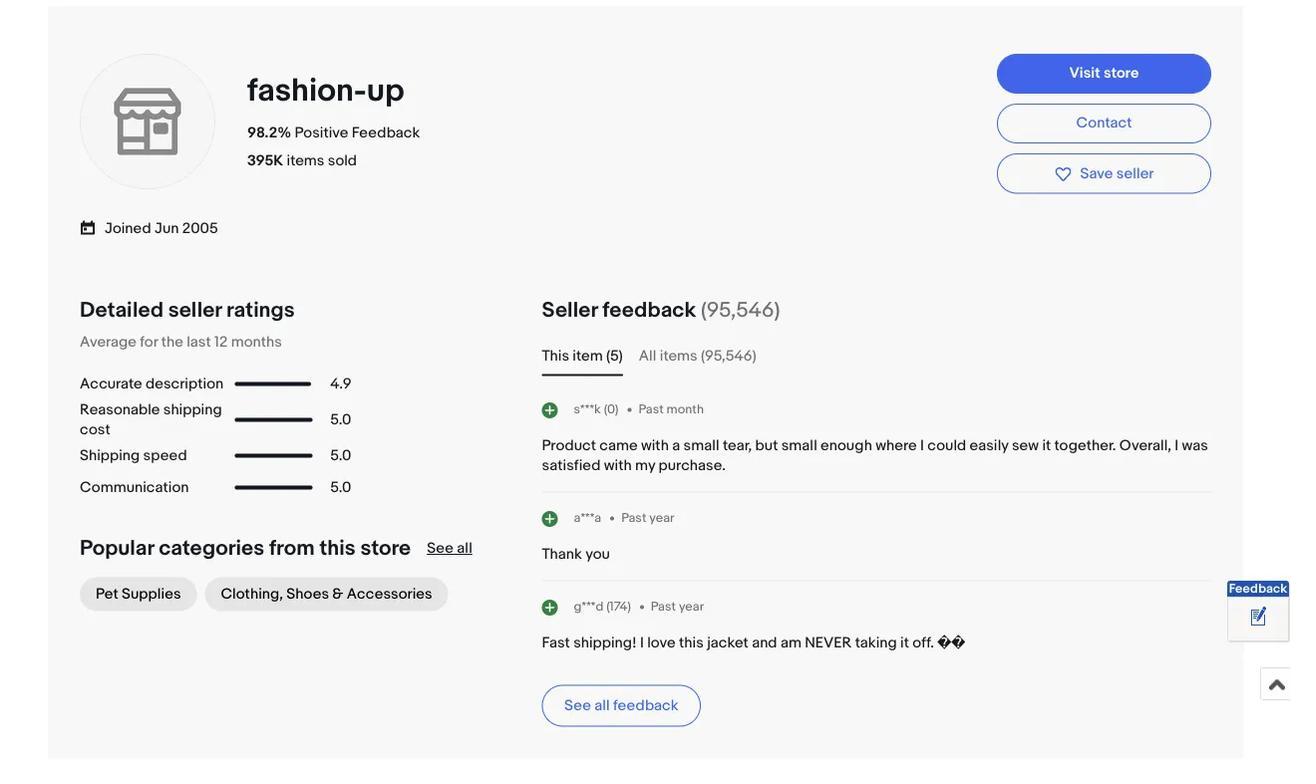 Task type: describe. For each thing, give the bounding box(es) containing it.
see for see all feedback
[[565, 698, 591, 716]]

pet supplies
[[96, 586, 181, 604]]

save
[[1081, 165, 1113, 183]]

last
[[187, 334, 211, 352]]

speed
[[143, 448, 187, 466]]

2 small from the left
[[782, 438, 817, 456]]

product came with a small tear, but small enough where i could easily sew it together. overall, i was satisfied with my purchase.
[[542, 438, 1209, 476]]

seller for detailed
[[168, 297, 222, 323]]

5.0 for speed
[[330, 448, 351, 466]]

1 horizontal spatial i
[[921, 438, 924, 456]]

from
[[269, 536, 315, 562]]

shipping!
[[574, 635, 637, 653]]

joined jun 2005
[[105, 220, 218, 238]]

seller for save
[[1117, 165, 1154, 183]]

jacket
[[707, 635, 749, 653]]

fashion-up link
[[247, 73, 412, 111]]

clothing,
[[221, 586, 283, 604]]

was
[[1182, 438, 1209, 456]]

fashion up image
[[78, 53, 217, 192]]

fashion-up
[[247, 73, 404, 111]]

0 vertical spatial feedback
[[603, 297, 696, 323]]

accessories
[[347, 586, 432, 604]]

shoes
[[287, 586, 329, 604]]

it inside product came with a small tear, but small enough where i could easily sew it together. overall, i was satisfied with my purchase.
[[1043, 438, 1051, 456]]

detailed
[[80, 297, 164, 323]]

0 vertical spatial store
[[1104, 65, 1139, 83]]

where
[[876, 438, 917, 456]]

description
[[146, 376, 224, 394]]

0 horizontal spatial i
[[640, 635, 644, 653]]

taking
[[855, 635, 897, 653]]

all
[[639, 348, 657, 366]]

clothing, shoes & accessories link
[[205, 578, 448, 612]]

see all
[[427, 540, 472, 558]]

came
[[600, 438, 638, 456]]

satisfied
[[542, 458, 601, 476]]

pet
[[96, 586, 118, 604]]

year for shipping!
[[679, 600, 704, 616]]

clothing, shoes & accessories
[[221, 586, 432, 604]]

text__icon wrapper image
[[80, 217, 105, 237]]

popular categories from this store
[[80, 536, 411, 562]]

&
[[332, 586, 343, 604]]

1 horizontal spatial with
[[641, 438, 669, 456]]

past year for you
[[621, 512, 675, 527]]

2 horizontal spatial i
[[1175, 438, 1179, 456]]

joined
[[105, 220, 151, 238]]

0 horizontal spatial this
[[320, 536, 356, 562]]

supplies
[[122, 586, 181, 604]]

save seller button
[[997, 154, 1212, 194]]

accurate description
[[80, 376, 224, 394]]

seller
[[542, 297, 598, 323]]

see all link
[[427, 540, 472, 558]]

all for see all
[[457, 540, 472, 558]]

12
[[214, 334, 228, 352]]

but
[[756, 438, 778, 456]]

thank
[[542, 546, 582, 564]]

1 small from the left
[[684, 438, 720, 456]]

never
[[805, 635, 852, 653]]

communication
[[80, 480, 189, 498]]

year for you
[[649, 512, 675, 527]]

average for the last 12 months
[[80, 334, 282, 352]]

enough
[[821, 438, 873, 456]]

fast shipping! i love this jacket and am never taking it off. ��
[[542, 635, 966, 653]]

up
[[367, 73, 404, 111]]

3 5.0 from the top
[[330, 480, 351, 498]]

thank you
[[542, 546, 610, 564]]

average
[[80, 334, 136, 352]]

see all feedback link
[[542, 686, 701, 728]]

all for see all feedback
[[595, 698, 610, 716]]

reasonable shipping cost
[[80, 402, 222, 440]]

ratings
[[226, 297, 295, 323]]

g***d
[[574, 600, 604, 616]]

overall,
[[1120, 438, 1172, 456]]

and
[[752, 635, 777, 653]]

items for all
[[660, 348, 698, 366]]

2005
[[182, 220, 218, 238]]

seller feedback (95,546)
[[542, 297, 780, 323]]

could
[[928, 438, 967, 456]]

you
[[586, 546, 610, 564]]

visit store
[[1070, 65, 1139, 83]]

product
[[542, 438, 596, 456]]

month
[[667, 403, 704, 418]]

1 horizontal spatial this
[[679, 635, 704, 653]]

items for 395k
[[287, 152, 324, 170]]



Task type: vqa. For each thing, say whether or not it's contained in the screenshot.
oz to the top
no



Task type: locate. For each thing, give the bounding box(es) containing it.
past left month
[[639, 403, 664, 418]]

it right sew at the bottom right
[[1043, 438, 1051, 456]]

a
[[672, 438, 680, 456]]

(95,546)
[[701, 297, 780, 323], [701, 348, 757, 366]]

1 5.0 from the top
[[330, 412, 351, 430]]

0 horizontal spatial small
[[684, 438, 720, 456]]

1 horizontal spatial all
[[595, 698, 610, 716]]

0 vertical spatial seller
[[1117, 165, 1154, 183]]

0 horizontal spatial feedback
[[352, 124, 420, 142]]

detailed seller ratings
[[80, 297, 295, 323]]

past for shipping!
[[651, 600, 676, 616]]

for
[[140, 334, 158, 352]]

0 vertical spatial see
[[427, 540, 454, 558]]

past for you
[[621, 512, 647, 527]]

this item (5)
[[542, 348, 623, 366]]

positive
[[295, 124, 349, 142]]

purchase.
[[659, 458, 726, 476]]

0 horizontal spatial items
[[287, 152, 324, 170]]

i
[[921, 438, 924, 456], [1175, 438, 1179, 456], [640, 635, 644, 653]]

0 vertical spatial this
[[320, 536, 356, 562]]

my
[[635, 458, 655, 476]]

all down 'shipping!'
[[595, 698, 610, 716]]

0 horizontal spatial it
[[901, 635, 909, 653]]

this right love
[[679, 635, 704, 653]]

seller inside button
[[1117, 165, 1154, 183]]

1 horizontal spatial year
[[679, 600, 704, 616]]

0 vertical spatial (95,546)
[[701, 297, 780, 323]]

0 vertical spatial past year
[[621, 512, 675, 527]]

seller right save
[[1117, 165, 1154, 183]]

tear,
[[723, 438, 752, 456]]

i left love
[[640, 635, 644, 653]]

contact
[[1077, 115, 1132, 133]]

98.2%
[[247, 124, 291, 142]]

5.0 for shipping
[[330, 412, 351, 430]]

store right visit
[[1104, 65, 1139, 83]]

easily
[[970, 438, 1009, 456]]

i left could
[[921, 438, 924, 456]]

visit
[[1070, 65, 1101, 83]]

shipping
[[80, 448, 140, 466]]

store up accessories
[[360, 536, 411, 562]]

(95,546) for seller feedback (95,546)
[[701, 297, 780, 323]]

pet supplies link
[[80, 578, 197, 612]]

395k
[[247, 152, 283, 170]]

year
[[649, 512, 675, 527], [679, 600, 704, 616]]

feedback up "all"
[[603, 297, 696, 323]]

store
[[1104, 65, 1139, 83], [360, 536, 411, 562]]

98.2% positive feedback
[[247, 124, 420, 142]]

1 vertical spatial seller
[[168, 297, 222, 323]]

1 vertical spatial store
[[360, 536, 411, 562]]

1 vertical spatial feedback
[[1229, 582, 1288, 597]]

sew
[[1012, 438, 1039, 456]]

1 vertical spatial see
[[565, 698, 591, 716]]

past
[[639, 403, 664, 418], [621, 512, 647, 527], [651, 600, 676, 616]]

jun
[[155, 220, 179, 238]]

shipping
[[163, 402, 222, 420]]

past year
[[621, 512, 675, 527], [651, 600, 704, 616]]

1 vertical spatial all
[[595, 698, 610, 716]]

sold
[[328, 152, 357, 170]]

items down positive
[[287, 152, 324, 170]]

i left 'was'
[[1175, 438, 1179, 456]]

items right "all"
[[660, 348, 698, 366]]

contact link
[[997, 104, 1212, 144]]

1 vertical spatial 5.0
[[330, 448, 351, 466]]

see for see all
[[427, 540, 454, 558]]

shipping speed
[[80, 448, 187, 466]]

1 vertical spatial with
[[604, 458, 632, 476]]

see
[[427, 540, 454, 558], [565, 698, 591, 716]]

categories
[[159, 536, 264, 562]]

seller up last
[[168, 297, 222, 323]]

small up 'purchase.'
[[684, 438, 720, 456]]

popular
[[80, 536, 154, 562]]

past right "a***a"
[[621, 512, 647, 527]]

��
[[938, 635, 966, 653]]

1 horizontal spatial store
[[1104, 65, 1139, 83]]

(95,546) up all items (95,546)
[[701, 297, 780, 323]]

item
[[573, 348, 603, 366]]

months
[[231, 334, 282, 352]]

save seller
[[1081, 165, 1154, 183]]

off.
[[913, 635, 934, 653]]

a***a
[[574, 511, 602, 527]]

1 vertical spatial (95,546)
[[701, 348, 757, 366]]

all
[[457, 540, 472, 558], [595, 698, 610, 716]]

0 horizontal spatial year
[[649, 512, 675, 527]]

past year for shipping!
[[651, 600, 704, 616]]

0 horizontal spatial all
[[457, 540, 472, 558]]

1 vertical spatial past
[[621, 512, 647, 527]]

feedback down love
[[613, 698, 679, 716]]

past month
[[639, 403, 704, 418]]

1 vertical spatial items
[[660, 348, 698, 366]]

together.
[[1055, 438, 1116, 456]]

visit store link
[[997, 55, 1212, 94]]

it left off.
[[901, 635, 909, 653]]

(95,546) up month
[[701, 348, 757, 366]]

0 vertical spatial past
[[639, 403, 664, 418]]

1 horizontal spatial seller
[[1117, 165, 1154, 183]]

tab list
[[542, 345, 1212, 369]]

4.9
[[330, 376, 352, 394]]

with left a on the right bottom of page
[[641, 438, 669, 456]]

all left the 'thank' on the left bottom of page
[[457, 540, 472, 558]]

395k items sold
[[247, 152, 357, 170]]

1 vertical spatial feedback
[[613, 698, 679, 716]]

see up accessories
[[427, 540, 454, 558]]

(0)
[[604, 403, 619, 418]]

(5)
[[606, 348, 623, 366]]

love
[[647, 635, 676, 653]]

1 horizontal spatial see
[[565, 698, 591, 716]]

this
[[542, 348, 569, 366]]

past for came
[[639, 403, 664, 418]]

1 horizontal spatial feedback
[[1229, 582, 1288, 597]]

items inside tab list
[[660, 348, 698, 366]]

(95,546) for all items (95,546)
[[701, 348, 757, 366]]

1 horizontal spatial small
[[782, 438, 817, 456]]

0 vertical spatial it
[[1043, 438, 1051, 456]]

0 horizontal spatial see
[[427, 540, 454, 558]]

2 5.0 from the top
[[330, 448, 351, 466]]

feedback
[[352, 124, 420, 142], [1229, 582, 1288, 597]]

cost
[[80, 422, 110, 440]]

tab list containing this item (5)
[[542, 345, 1212, 369]]

see down fast
[[565, 698, 591, 716]]

0 horizontal spatial store
[[360, 536, 411, 562]]

1 vertical spatial past year
[[651, 600, 704, 616]]

past year down my
[[621, 512, 675, 527]]

seller
[[1117, 165, 1154, 183], [168, 297, 222, 323]]

g***d (174)
[[574, 600, 631, 616]]

see all feedback
[[565, 698, 679, 716]]

0 horizontal spatial seller
[[168, 297, 222, 323]]

year up the fast shipping! i love this jacket and am never taking it off. ��
[[679, 600, 704, 616]]

(95,546) inside tab list
[[701, 348, 757, 366]]

past up love
[[651, 600, 676, 616]]

0 vertical spatial all
[[457, 540, 472, 558]]

1 horizontal spatial items
[[660, 348, 698, 366]]

2 vertical spatial 5.0
[[330, 480, 351, 498]]

items
[[287, 152, 324, 170], [660, 348, 698, 366]]

year down my
[[649, 512, 675, 527]]

1 horizontal spatial it
[[1043, 438, 1051, 456]]

0 vertical spatial feedback
[[352, 124, 420, 142]]

0 horizontal spatial with
[[604, 458, 632, 476]]

0 vertical spatial items
[[287, 152, 324, 170]]

this
[[320, 536, 356, 562], [679, 635, 704, 653]]

1 vertical spatial it
[[901, 635, 909, 653]]

this right from
[[320, 536, 356, 562]]

0 vertical spatial 5.0
[[330, 412, 351, 430]]

past year up love
[[651, 600, 704, 616]]

fast
[[542, 635, 570, 653]]

small right but
[[782, 438, 817, 456]]

reasonable
[[80, 402, 160, 420]]

am
[[781, 635, 802, 653]]

0 vertical spatial with
[[641, 438, 669, 456]]

(174)
[[607, 600, 631, 616]]

5.0
[[330, 412, 351, 430], [330, 448, 351, 466], [330, 480, 351, 498]]

1 vertical spatial year
[[679, 600, 704, 616]]

s***k
[[574, 403, 601, 418]]

with
[[641, 438, 669, 456], [604, 458, 632, 476]]

1 vertical spatial this
[[679, 635, 704, 653]]

it
[[1043, 438, 1051, 456], [901, 635, 909, 653]]

fashion-
[[247, 73, 367, 111]]

0 vertical spatial year
[[649, 512, 675, 527]]

accurate
[[80, 376, 142, 394]]

small
[[684, 438, 720, 456], [782, 438, 817, 456]]

2 vertical spatial past
[[651, 600, 676, 616]]

the
[[161, 334, 183, 352]]

with down came
[[604, 458, 632, 476]]



